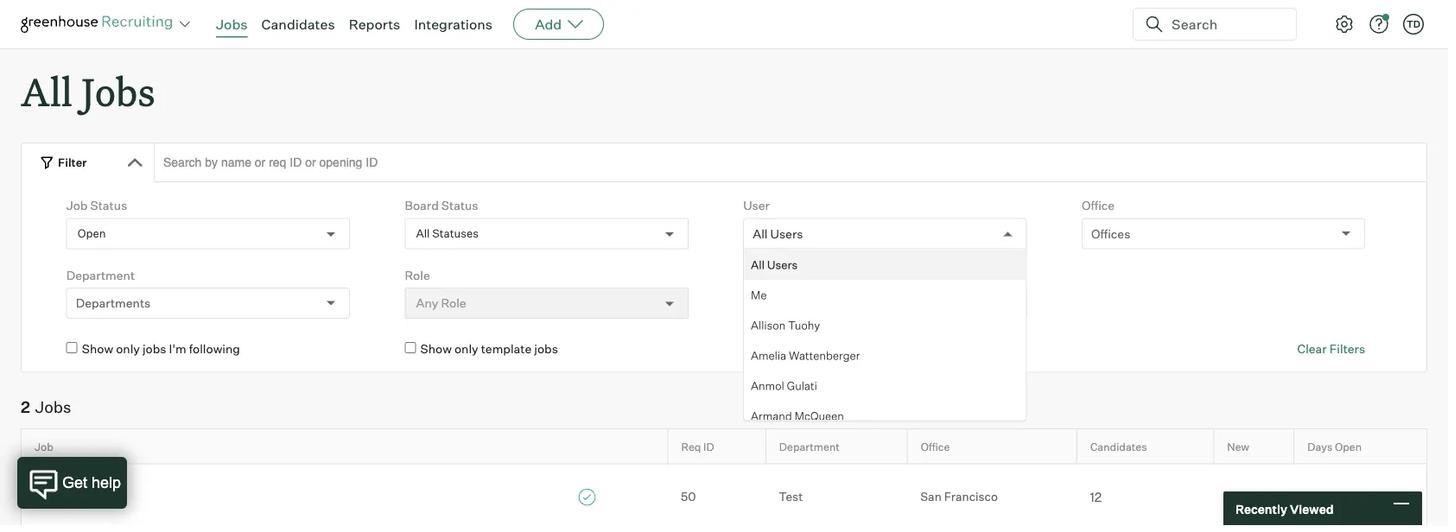 Task type: vqa. For each thing, say whether or not it's contained in the screenshot.
an for address
no



Task type: locate. For each thing, give the bounding box(es) containing it.
2 vertical spatial jobs
[[35, 398, 71, 417]]

1 status from the left
[[90, 198, 127, 213]]

all users inside row group
[[751, 257, 798, 271]]

jobs left i'm
[[143, 342, 166, 357]]

1 only from the left
[[116, 342, 140, 357]]

only
[[116, 342, 140, 357], [454, 342, 478, 357]]

wattenberger
[[789, 348, 860, 362]]

all up me
[[751, 257, 765, 271]]

only for jobs
[[116, 342, 140, 357]]

anmol
[[751, 378, 785, 392]]

all up the filter
[[21, 66, 72, 117]]

department down "mcqueen"
[[779, 440, 840, 453]]

2 status from the left
[[441, 198, 478, 213]]

only down departments
[[116, 342, 140, 357]]

0 vertical spatial jobs
[[216, 16, 248, 33]]

0 horizontal spatial job
[[35, 440, 53, 453]]

allison tuohy
[[751, 318, 820, 332]]

switch applications image
[[178, 16, 192, 33]]

81
[[1307, 490, 1319, 504]]

2 only from the left
[[454, 342, 478, 357]]

users up custom field
[[770, 226, 803, 241]]

0 horizontal spatial status
[[90, 198, 127, 213]]

users down all users option
[[767, 257, 798, 271]]

job
[[66, 198, 88, 213], [35, 440, 53, 453]]

0 horizontal spatial show
[[82, 342, 113, 357]]

show right show only jobs i'm following option
[[82, 342, 113, 357]]

open right days
[[1335, 440, 1362, 453]]

clear filters
[[1298, 342, 1366, 357]]

1 horizontal spatial only
[[454, 342, 478, 357]]

0
[[1227, 489, 1236, 505]]

0 vertical spatial job
[[66, 198, 88, 213]]

0 vertical spatial department
[[66, 268, 135, 283]]

1 horizontal spatial job
[[66, 198, 88, 213]]

department
[[66, 268, 135, 283], [779, 440, 840, 453]]

departments
[[76, 296, 151, 311]]

all down the user on the right top of the page
[[753, 226, 768, 241]]

days open
[[1308, 440, 1362, 453]]

new
[[1227, 440, 1250, 453]]

0 horizontal spatial office
[[921, 440, 950, 453]]

show
[[82, 342, 113, 357], [420, 342, 452, 357]]

job down the 2 jobs
[[35, 440, 53, 453]]

open
[[78, 227, 106, 241], [1335, 440, 1362, 453]]

board
[[405, 198, 439, 213]]

0 vertical spatial all users
[[753, 226, 803, 241]]

jobs link
[[216, 16, 248, 33]]

jobs right template
[[534, 342, 558, 357]]

2 jobs from the left
[[534, 342, 558, 357]]

1 horizontal spatial jobs
[[81, 66, 155, 117]]

viewed
[[1290, 501, 1334, 517]]

0 vertical spatial office
[[1082, 198, 1115, 213]]

designer
[[35, 489, 93, 506]]

all users down the user on the right top of the page
[[753, 226, 803, 241]]

1 horizontal spatial open
[[1335, 440, 1362, 453]]

1 vertical spatial job
[[35, 440, 53, 453]]

armand
[[751, 409, 792, 423]]

show right show only template jobs option
[[420, 342, 452, 357]]

mcqueen
[[795, 409, 844, 423]]

0 horizontal spatial jobs
[[143, 342, 166, 357]]

0 vertical spatial open
[[78, 227, 106, 241]]

1 horizontal spatial show
[[420, 342, 452, 357]]

only left template
[[454, 342, 478, 357]]

all
[[21, 66, 72, 117], [753, 226, 768, 241], [416, 227, 430, 241], [751, 257, 765, 271]]

office
[[1082, 198, 1115, 213], [921, 440, 950, 453]]

clear
[[1298, 342, 1327, 357]]

0 vertical spatial candidates
[[261, 16, 335, 33]]

board status
[[405, 198, 478, 213]]

jobs
[[143, 342, 166, 357], [534, 342, 558, 357]]

1 vertical spatial candidates
[[1091, 440, 1147, 453]]

amelia wattenberger
[[751, 348, 860, 362]]

2
[[21, 398, 30, 417]]

test
[[779, 490, 803, 504]]

1 horizontal spatial department
[[779, 440, 840, 453]]

req id
[[681, 440, 714, 453]]

candidates link
[[261, 16, 335, 33]]

None field
[[753, 219, 757, 249]]

1 vertical spatial all users
[[751, 257, 798, 271]]

all inside row group
[[751, 257, 765, 271]]

all down board
[[416, 227, 430, 241]]

armand mcqueen
[[751, 409, 844, 423]]

2 horizontal spatial jobs
[[216, 16, 248, 33]]

candidates up 12
[[1091, 440, 1147, 453]]

12 link
[[1077, 487, 1214, 506]]

candidates right jobs link
[[261, 16, 335, 33]]

0 vertical spatial users
[[770, 226, 803, 241]]

candidates
[[261, 16, 335, 33], [1091, 440, 1147, 453]]

users
[[770, 226, 803, 241], [767, 257, 798, 271]]

department up departments
[[66, 268, 135, 283]]

open down job status
[[78, 227, 106, 241]]

allison
[[751, 318, 786, 332]]

Top navigation search text field
[[1165, 7, 1286, 41]]

office up san
[[921, 440, 950, 453]]

jobs
[[216, 16, 248, 33], [81, 66, 155, 117], [35, 398, 71, 417]]

0 horizontal spatial jobs
[[35, 398, 71, 417]]

job down the filter
[[66, 198, 88, 213]]

1 vertical spatial jobs
[[81, 66, 155, 117]]

all users down all users option
[[751, 257, 798, 271]]

job for job status
[[66, 198, 88, 213]]

jobs right 2
[[35, 398, 71, 417]]

2 show from the left
[[420, 342, 452, 357]]

1 horizontal spatial jobs
[[534, 342, 558, 357]]

following
[[189, 342, 240, 357]]

12
[[1090, 489, 1102, 505]]

1 show from the left
[[82, 342, 113, 357]]

all users
[[753, 226, 803, 241], [751, 257, 798, 271]]

jobs up the filter
[[81, 66, 155, 117]]

0 horizontal spatial candidates
[[261, 16, 335, 33]]

td button
[[1400, 10, 1428, 38]]

row group
[[744, 250, 1026, 526]]

1 vertical spatial users
[[767, 257, 798, 271]]

role
[[405, 268, 430, 283]]

jobs right switch applications element
[[216, 16, 248, 33]]

template
[[481, 342, 532, 357]]

0 horizontal spatial only
[[116, 342, 140, 357]]

office up the 'offices'
[[1082, 198, 1115, 213]]

francisco
[[944, 490, 998, 504]]

id
[[704, 440, 714, 453]]

1 horizontal spatial candidates
[[1091, 440, 1147, 453]]

integrations
[[414, 16, 493, 33]]

days
[[1308, 440, 1333, 453]]

reports
[[349, 16, 400, 33]]

filter
[[58, 155, 87, 169]]

san francisco
[[921, 490, 998, 504]]

status
[[90, 198, 127, 213], [441, 198, 478, 213]]

1 horizontal spatial status
[[441, 198, 478, 213]]

tuohy
[[788, 318, 820, 332]]

recently viewed
[[1236, 501, 1334, 517]]

reports link
[[349, 16, 400, 33]]



Task type: describe. For each thing, give the bounding box(es) containing it.
gulati
[[787, 378, 818, 392]]

show only jobs i'm following
[[82, 342, 240, 357]]

all users option
[[753, 226, 803, 241]]

Search by name or req ID or opening ID text field
[[154, 143, 1428, 183]]

1 jobs from the left
[[143, 342, 166, 357]]

user
[[743, 198, 770, 213]]

switch applications element
[[175, 14, 195, 35]]

offices
[[1091, 226, 1131, 241]]

configure image
[[1334, 14, 1355, 35]]

anmol gulati
[[751, 378, 818, 392]]

1 vertical spatial department
[[779, 440, 840, 453]]

all statuses
[[416, 227, 479, 241]]

status for job status
[[90, 198, 127, 213]]

jobs for all jobs
[[81, 66, 155, 117]]

clear filters link
[[1298, 341, 1366, 358]]

users inside row group
[[767, 257, 798, 271]]

custom field
[[743, 268, 818, 283]]

only for template
[[454, 342, 478, 357]]

add
[[535, 16, 562, 33]]

1 horizontal spatial office
[[1082, 198, 1115, 213]]

integrations link
[[414, 16, 493, 33]]

amelia
[[751, 348, 787, 362]]

2 jobs
[[21, 398, 71, 417]]

field
[[790, 268, 818, 283]]

0 horizontal spatial department
[[66, 268, 135, 283]]

row group containing all users
[[744, 250, 1026, 526]]

all jobs
[[21, 66, 155, 117]]

custom
[[743, 268, 788, 283]]

job for job
[[35, 440, 53, 453]]

san
[[921, 490, 942, 504]]

0 horizontal spatial open
[[78, 227, 106, 241]]

designer link
[[22, 487, 668, 506]]

me
[[751, 288, 767, 302]]

Show only jobs I'm following checkbox
[[66, 342, 78, 354]]

status for board status
[[441, 198, 478, 213]]

td
[[1407, 18, 1421, 30]]

50
[[681, 490, 696, 504]]

i'm
[[169, 342, 186, 357]]

jobs for 2 jobs
[[35, 398, 71, 417]]

statuses
[[432, 227, 479, 241]]

filters
[[1330, 342, 1366, 357]]

show only template jobs
[[420, 342, 558, 357]]

show for show only jobs i'm following
[[82, 342, 113, 357]]

job status
[[66, 198, 127, 213]]

td button
[[1404, 14, 1424, 35]]

add button
[[513, 9, 604, 40]]

recently
[[1236, 501, 1288, 517]]

1 vertical spatial open
[[1335, 440, 1362, 453]]

0 link
[[1214, 487, 1294, 506]]

Show only template jobs checkbox
[[405, 342, 416, 354]]

1 vertical spatial office
[[921, 440, 950, 453]]

show for show only template jobs
[[420, 342, 452, 357]]

req
[[681, 440, 701, 453]]



